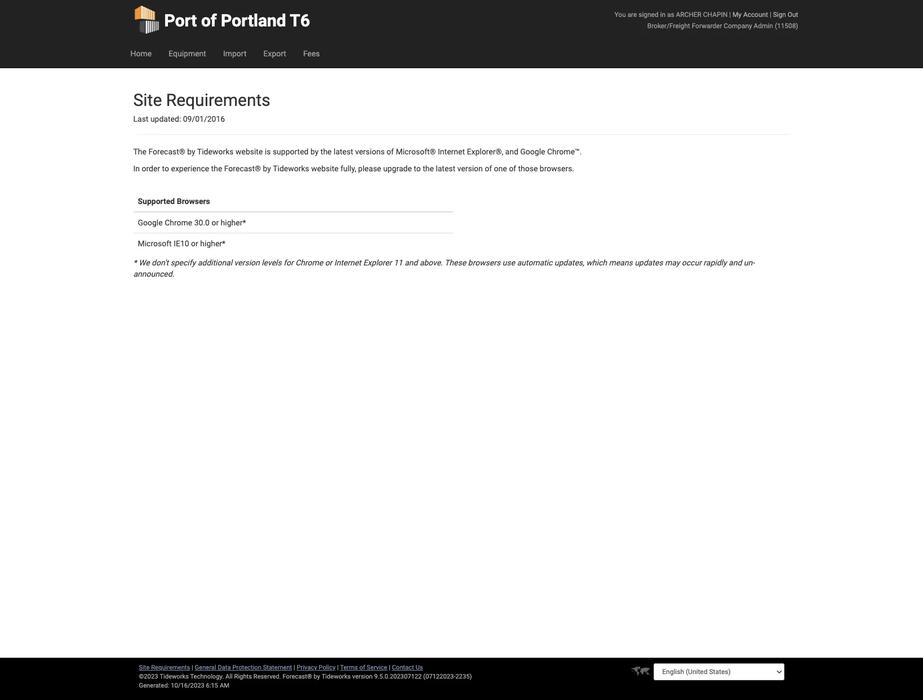 Task type: locate. For each thing, give the bounding box(es) containing it.
* we don't specify additional version levels for chrome or internet explorer 11 and above. these browsers use automatic updates, which means updates may occur rapidly and un- announced.
[[133, 259, 755, 279]]

0 horizontal spatial to
[[162, 164, 169, 173]]

google
[[521, 147, 546, 156], [138, 219, 163, 228]]

2 horizontal spatial the
[[423, 164, 434, 173]]

tideworks inside site requirements | general data protection statement | privacy policy | terms of service | contact us ©2023 tideworks technology. all rights reserved. forecast® by tideworks version 9.5.0.202307122 (07122023-2235) generated: 10/16/2023 6:15 am
[[322, 674, 351, 681]]

reserved.
[[254, 674, 281, 681]]

contact us link
[[392, 665, 423, 672]]

2 to from the left
[[414, 164, 421, 173]]

the up in order to experience the forecast® by tideworks website fully, please upgrade to the latest version of one of those browsers.
[[321, 147, 332, 156]]

| left privacy
[[294, 665, 295, 672]]

2 vertical spatial forecast®
[[283, 674, 312, 681]]

in
[[661, 11, 666, 19]]

2 horizontal spatial tideworks
[[322, 674, 351, 681]]

the
[[321, 147, 332, 156], [211, 164, 222, 173], [423, 164, 434, 173]]

1 horizontal spatial the
[[321, 147, 332, 156]]

the right the experience at the top of page
[[211, 164, 222, 173]]

1 horizontal spatial chrome
[[296, 259, 323, 268]]

data
[[218, 665, 231, 672]]

site
[[133, 90, 162, 110], [139, 665, 150, 672]]

10/16/2023
[[171, 683, 205, 690]]

one
[[494, 164, 508, 173]]

site inside site requirements last updated: 09/01/2016
[[133, 90, 162, 110]]

0 vertical spatial higher*
[[221, 219, 246, 228]]

| up 9.5.0.202307122
[[389, 665, 391, 672]]

0 horizontal spatial version
[[234, 259, 260, 268]]

the forecast® by tideworks website is supported by the latest versions of microsoft® internet explorer®, and google chrome™.
[[133, 147, 582, 156]]

t6
[[290, 11, 310, 30]]

of left one
[[485, 164, 493, 173]]

0 vertical spatial or
[[212, 219, 219, 228]]

supported browsers
[[138, 197, 210, 206]]

0 vertical spatial chrome
[[165, 219, 192, 228]]

2 horizontal spatial and
[[729, 259, 743, 268]]

and right 11
[[405, 259, 418, 268]]

2 horizontal spatial version
[[458, 164, 483, 173]]

0 horizontal spatial internet
[[334, 259, 362, 268]]

2 horizontal spatial forecast®
[[283, 674, 312, 681]]

chrome right the for
[[296, 259, 323, 268]]

requirements inside site requirements | general data protection statement | privacy policy | terms of service | contact us ©2023 tideworks technology. all rights reserved. forecast® by tideworks version 9.5.0.202307122 (07122023-2235) generated: 10/16/2023 6:15 am
[[151, 665, 190, 672]]

0 vertical spatial requirements
[[166, 90, 271, 110]]

for
[[284, 259, 294, 268]]

export button
[[255, 39, 295, 68]]

requirements up 09/01/2016
[[166, 90, 271, 110]]

0 horizontal spatial forecast®
[[149, 147, 185, 156]]

1 horizontal spatial or
[[212, 219, 219, 228]]

terms of service link
[[340, 665, 388, 672]]

0 horizontal spatial tideworks
[[197, 147, 234, 156]]

0 vertical spatial version
[[458, 164, 483, 173]]

1 vertical spatial version
[[234, 259, 260, 268]]

11
[[394, 259, 403, 268]]

internet left explorer
[[334, 259, 362, 268]]

site up last
[[133, 90, 162, 110]]

by
[[187, 147, 196, 156], [311, 147, 319, 156], [263, 164, 271, 173], [314, 674, 320, 681]]

1 vertical spatial or
[[191, 239, 198, 248]]

terms
[[340, 665, 358, 672]]

1 vertical spatial forecast®
[[224, 164, 261, 173]]

1 vertical spatial higher*
[[200, 239, 226, 248]]

to right order
[[162, 164, 169, 173]]

0 vertical spatial site
[[133, 90, 162, 110]]

2 vertical spatial tideworks
[[322, 674, 351, 681]]

my account link
[[733, 11, 769, 19]]

1 vertical spatial internet
[[334, 259, 362, 268]]

rights
[[234, 674, 252, 681]]

forecast® down privacy
[[283, 674, 312, 681]]

my
[[733, 11, 742, 19]]

| left my
[[730, 11, 732, 19]]

site up "generated:"
[[139, 665, 150, 672]]

by down 'privacy policy' link
[[314, 674, 320, 681]]

or right "ie10"
[[191, 239, 198, 248]]

website left is
[[236, 147, 263, 156]]

| left sign
[[770, 11, 772, 19]]

1 vertical spatial requirements
[[151, 665, 190, 672]]

version down terms of service link at the bottom left
[[353, 674, 373, 681]]

version left levels
[[234, 259, 260, 268]]

tideworks down supported
[[273, 164, 310, 173]]

occur
[[682, 259, 702, 268]]

these
[[445, 259, 467, 268]]

port of portland t6 link
[[133, 0, 310, 39]]

the down microsoft®
[[423, 164, 434, 173]]

site requirements last updated: 09/01/2016
[[133, 90, 271, 124]]

and
[[506, 147, 519, 156], [405, 259, 418, 268], [729, 259, 743, 268]]

of
[[201, 11, 217, 30], [387, 147, 394, 156], [485, 164, 493, 173], [509, 164, 517, 173], [360, 665, 366, 672]]

contact
[[392, 665, 414, 672]]

version down explorer®,
[[458, 164, 483, 173]]

0 horizontal spatial latest
[[334, 147, 354, 156]]

or right 30.0
[[212, 219, 219, 228]]

explorer®,
[[467, 147, 504, 156]]

google up microsoft
[[138, 219, 163, 228]]

1 horizontal spatial to
[[414, 164, 421, 173]]

of right terms
[[360, 665, 366, 672]]

or right the for
[[325, 259, 333, 268]]

is
[[265, 147, 271, 156]]

tideworks
[[197, 147, 234, 156], [273, 164, 310, 173], [322, 674, 351, 681]]

admin
[[755, 22, 774, 30]]

1 vertical spatial chrome
[[296, 259, 323, 268]]

please
[[359, 164, 382, 173]]

2 vertical spatial or
[[325, 259, 333, 268]]

1 vertical spatial tideworks
[[273, 164, 310, 173]]

1 vertical spatial website
[[312, 164, 339, 173]]

version inside site requirements | general data protection statement | privacy policy | terms of service | contact us ©2023 tideworks technology. all rights reserved. forecast® by tideworks version 9.5.0.202307122 (07122023-2235) generated: 10/16/2023 6:15 am
[[353, 674, 373, 681]]

chrome inside * we don't specify additional version levels for chrome or internet explorer 11 and above. these browsers use automatic updates, which means updates may occur rapidly and un- announced.
[[296, 259, 323, 268]]

requirements
[[166, 90, 271, 110], [151, 665, 190, 672]]

equipment
[[169, 49, 206, 58]]

un-
[[744, 259, 755, 268]]

forecast® right the experience at the top of page
[[224, 164, 261, 173]]

fees
[[303, 49, 320, 58]]

experience
[[171, 164, 209, 173]]

higher* up additional
[[200, 239, 226, 248]]

in order to experience the forecast® by tideworks website fully, please upgrade to the latest version of one of those browsers.
[[133, 164, 575, 173]]

explorer
[[363, 259, 392, 268]]

internet left explorer®,
[[438, 147, 465, 156]]

google up those
[[521, 147, 546, 156]]

forecast® up order
[[149, 147, 185, 156]]

site requirements | general data protection statement | privacy policy | terms of service | contact us ©2023 tideworks technology. all rights reserved. forecast® by tideworks version 9.5.0.202307122 (07122023-2235) generated: 10/16/2023 6:15 am
[[139, 665, 472, 690]]

latest down microsoft®
[[436, 164, 456, 173]]

general
[[195, 665, 216, 672]]

tideworks down policy on the bottom of the page
[[322, 674, 351, 681]]

fully,
[[341, 164, 357, 173]]

1 horizontal spatial website
[[312, 164, 339, 173]]

2 horizontal spatial or
[[325, 259, 333, 268]]

updates
[[635, 259, 664, 268]]

and up one
[[506, 147, 519, 156]]

company
[[724, 22, 753, 30]]

requirements inside site requirements last updated: 09/01/2016
[[166, 90, 271, 110]]

means
[[609, 259, 633, 268]]

higher*
[[221, 219, 246, 228], [200, 239, 226, 248]]

internet
[[438, 147, 465, 156], [334, 259, 362, 268]]

by down is
[[263, 164, 271, 173]]

higher* right 30.0
[[221, 219, 246, 228]]

site inside site requirements | general data protection statement | privacy policy | terms of service | contact us ©2023 tideworks technology. all rights reserved. forecast® by tideworks version 9.5.0.202307122 (07122023-2235) generated: 10/16/2023 6:15 am
[[139, 665, 150, 672]]

forecast® inside site requirements | general data protection statement | privacy policy | terms of service | contact us ©2023 tideworks technology. all rights reserved. forecast® by tideworks version 9.5.0.202307122 (07122023-2235) generated: 10/16/2023 6:15 am
[[283, 674, 312, 681]]

0 vertical spatial internet
[[438, 147, 465, 156]]

(11508)
[[776, 22, 799, 30]]

policy
[[319, 665, 336, 672]]

2 vertical spatial version
[[353, 674, 373, 681]]

requirements for site requirements last updated: 09/01/2016
[[166, 90, 271, 110]]

import button
[[215, 39, 255, 68]]

0 vertical spatial website
[[236, 147, 263, 156]]

1 horizontal spatial tideworks
[[273, 164, 310, 173]]

browsers.
[[540, 164, 575, 173]]

updates,
[[555, 259, 585, 268]]

1 to from the left
[[162, 164, 169, 173]]

30.0
[[194, 219, 210, 228]]

0 horizontal spatial google
[[138, 219, 163, 228]]

1 horizontal spatial google
[[521, 147, 546, 156]]

equipment button
[[160, 39, 215, 68]]

0 vertical spatial google
[[521, 147, 546, 156]]

1 horizontal spatial forecast®
[[224, 164, 261, 173]]

and left un-
[[729, 259, 743, 268]]

sign out link
[[774, 11, 799, 19]]

tideworks up the experience at the top of page
[[197, 147, 234, 156]]

website
[[236, 147, 263, 156], [312, 164, 339, 173]]

chrome up "ie10"
[[165, 219, 192, 228]]

1 horizontal spatial version
[[353, 674, 373, 681]]

0 horizontal spatial or
[[191, 239, 198, 248]]

port of portland t6
[[164, 11, 310, 30]]

| left "general"
[[192, 665, 193, 672]]

0 horizontal spatial chrome
[[165, 219, 192, 228]]

website left fully,
[[312, 164, 339, 173]]

0 vertical spatial latest
[[334, 147, 354, 156]]

versions
[[356, 147, 385, 156]]

browsers
[[177, 197, 210, 206]]

announced.
[[133, 270, 174, 279]]

by up the experience at the top of page
[[187, 147, 196, 156]]

of inside site requirements | general data protection statement | privacy policy | terms of service | contact us ©2023 tideworks technology. all rights reserved. forecast® by tideworks version 9.5.0.202307122 (07122023-2235) generated: 10/16/2023 6:15 am
[[360, 665, 366, 672]]

latest up fully,
[[334, 147, 354, 156]]

requirements up ©2023 tideworks
[[151, 665, 190, 672]]

to down microsoft®
[[414, 164, 421, 173]]

1 vertical spatial latest
[[436, 164, 456, 173]]

technology.
[[190, 674, 224, 681]]

microsoft ie10 or higher*
[[138, 239, 226, 248]]

1 vertical spatial site
[[139, 665, 150, 672]]

site for site requirements last updated: 09/01/2016
[[133, 90, 162, 110]]

export
[[264, 49, 286, 58]]



Task type: vqa. For each thing, say whether or not it's contained in the screenshot.
Site Requirements | General Data Protection Statement | Privacy Policy | Terms of Service | Contact Us ©2023 Tideworks Technology. All Rights Reserved. Forecast® by Tideworks version 9.5.0.202307122 (07122023-2235) Generated: 10/16/2023 7:38 AM
no



Task type: describe. For each thing, give the bounding box(es) containing it.
port
[[164, 11, 197, 30]]

don't
[[152, 259, 169, 268]]

order
[[142, 164, 160, 173]]

are
[[628, 11, 638, 19]]

0 vertical spatial tideworks
[[197, 147, 234, 156]]

specify
[[171, 259, 196, 268]]

home
[[131, 49, 152, 58]]

portland
[[221, 11, 286, 30]]

browsers
[[469, 259, 501, 268]]

out
[[789, 11, 799, 19]]

microsoft®
[[396, 147, 436, 156]]

sign
[[774, 11, 787, 19]]

by inside site requirements | general data protection statement | privacy policy | terms of service | contact us ©2023 tideworks technology. all rights reserved. forecast® by tideworks version 9.5.0.202307122 (07122023-2235) generated: 10/16/2023 6:15 am
[[314, 674, 320, 681]]

import
[[223, 49, 247, 58]]

us
[[416, 665, 423, 672]]

requirements for site requirements | general data protection statement | privacy policy | terms of service | contact us ©2023 tideworks technology. all rights reserved. forecast® by tideworks version 9.5.0.202307122 (07122023-2235) generated: 10/16/2023 6:15 am
[[151, 665, 190, 672]]

home button
[[122, 39, 160, 68]]

signed
[[639, 11, 659, 19]]

service
[[367, 665, 388, 672]]

broker/freight
[[648, 22, 691, 30]]

you
[[615, 11, 627, 19]]

chapin
[[704, 11, 728, 19]]

we
[[139, 259, 150, 268]]

1 horizontal spatial and
[[506, 147, 519, 156]]

1 horizontal spatial latest
[[436, 164, 456, 173]]

chrome™.
[[548, 147, 582, 156]]

generated:
[[139, 683, 169, 690]]

in
[[133, 164, 140, 173]]

additional
[[198, 259, 232, 268]]

microsoft
[[138, 239, 172, 248]]

privacy policy link
[[297, 665, 336, 672]]

google chrome 30.0 or higher*
[[138, 219, 246, 228]]

you are signed in as archer chapin | my account | sign out broker/freight forwarder company admin (11508)
[[615, 11, 799, 30]]

use
[[503, 259, 516, 268]]

1 vertical spatial google
[[138, 219, 163, 228]]

*
[[133, 259, 137, 268]]

by right supported
[[311, 147, 319, 156]]

internet inside * we don't specify additional version levels for chrome or internet explorer 11 and above. these browsers use automatic updates, which means updates may occur rapidly and un- announced.
[[334, 259, 362, 268]]

which
[[587, 259, 608, 268]]

may
[[666, 259, 680, 268]]

levels
[[262, 259, 282, 268]]

privacy
[[297, 665, 317, 672]]

site requirements link
[[139, 665, 190, 672]]

of right one
[[509, 164, 517, 173]]

rapidly
[[704, 259, 727, 268]]

updated:
[[151, 115, 181, 124]]

9.5.0.202307122
[[375, 674, 422, 681]]

2235)
[[456, 674, 472, 681]]

statement
[[263, 665, 292, 672]]

0 horizontal spatial and
[[405, 259, 418, 268]]

6:15
[[206, 683, 218, 690]]

protection
[[233, 665, 262, 672]]

| right policy on the bottom of the page
[[337, 665, 339, 672]]

last
[[133, 115, 149, 124]]

©2023 tideworks
[[139, 674, 189, 681]]

0 horizontal spatial website
[[236, 147, 263, 156]]

09/01/2016
[[183, 115, 225, 124]]

fees button
[[295, 39, 329, 68]]

(07122023-
[[424, 674, 456, 681]]

above.
[[420, 259, 443, 268]]

supported
[[138, 197, 175, 206]]

site for site requirements | general data protection statement | privacy policy | terms of service | contact us ©2023 tideworks technology. all rights reserved. forecast® by tideworks version 9.5.0.202307122 (07122023-2235) generated: 10/16/2023 6:15 am
[[139, 665, 150, 672]]

all
[[226, 674, 233, 681]]

forwarder
[[693, 22, 723, 30]]

or inside * we don't specify additional version levels for chrome or internet explorer 11 and above. these browsers use automatic updates, which means updates may occur rapidly and un- announced.
[[325, 259, 333, 268]]

of right port at the left top
[[201, 11, 217, 30]]

general data protection statement link
[[195, 665, 292, 672]]

ie10
[[174, 239, 189, 248]]

1 horizontal spatial internet
[[438, 147, 465, 156]]

upgrade
[[384, 164, 412, 173]]

version inside * we don't specify additional version levels for chrome or internet explorer 11 and above. these browsers use automatic updates, which means updates may occur rapidly and un- announced.
[[234, 259, 260, 268]]

account
[[744, 11, 769, 19]]

as
[[668, 11, 675, 19]]

am
[[220, 683, 230, 690]]

automatic
[[517, 259, 553, 268]]

those
[[519, 164, 538, 173]]

of up upgrade at top left
[[387, 147, 394, 156]]

0 horizontal spatial the
[[211, 164, 222, 173]]

archer
[[677, 11, 702, 19]]

0 vertical spatial forecast®
[[149, 147, 185, 156]]

supported
[[273, 147, 309, 156]]



